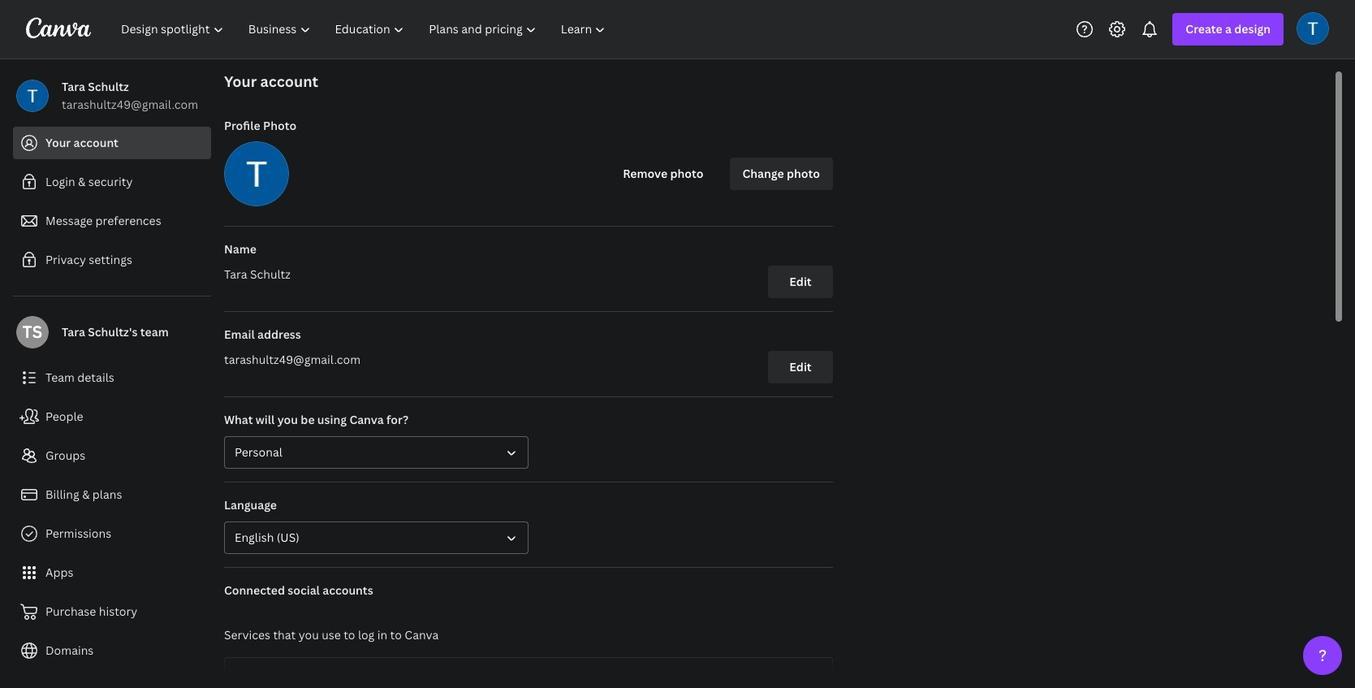 Task type: vqa. For each thing, say whether or not it's contained in the screenshot.
Anes Design link
no



Task type: locate. For each thing, give the bounding box(es) containing it.
photo for change photo
[[787, 166, 821, 181]]

Language: English (US) button
[[224, 522, 529, 554]]

0 vertical spatial &
[[78, 174, 86, 189]]

tara schultz's team
[[62, 324, 169, 340]]

1 vertical spatial &
[[82, 487, 90, 502]]

team
[[140, 324, 169, 340]]

social
[[288, 583, 320, 598]]

billing & plans
[[45, 487, 122, 502]]

you
[[278, 412, 298, 427], [299, 627, 319, 643]]

purchase history link
[[13, 596, 211, 628]]

photo
[[671, 166, 704, 181], [787, 166, 821, 181]]

address
[[258, 327, 301, 342]]

tara
[[62, 79, 85, 94], [224, 266, 247, 282], [62, 324, 85, 340]]

details
[[77, 370, 114, 385]]

1 horizontal spatial to
[[390, 627, 402, 643]]

your account up login & security on the left top of the page
[[45, 135, 119, 150]]

1 horizontal spatial schultz
[[250, 266, 291, 282]]

tara up "your account" link
[[62, 79, 85, 94]]

photo inside button
[[671, 166, 704, 181]]

tara schultz's team image
[[16, 316, 49, 349]]

privacy
[[45, 252, 86, 267]]

& for billing
[[82, 487, 90, 502]]

schultz for tara schultz
[[250, 266, 291, 282]]

canva
[[350, 412, 384, 427], [405, 627, 439, 643]]

0 horizontal spatial schultz
[[88, 79, 129, 94]]

1 photo from the left
[[671, 166, 704, 181]]

1 vertical spatial tara
[[224, 266, 247, 282]]

edit button
[[769, 266, 834, 298], [769, 351, 834, 383]]

tara down name
[[224, 266, 247, 282]]

0 vertical spatial schultz
[[88, 79, 129, 94]]

for?
[[387, 412, 409, 427]]

remove photo
[[623, 166, 704, 181]]

0 vertical spatial account
[[260, 71, 319, 91]]

0 vertical spatial edit button
[[769, 266, 834, 298]]

tara schultz
[[224, 266, 291, 282]]

that
[[273, 627, 296, 643]]

1 vertical spatial account
[[74, 135, 119, 150]]

tara inside tara schultz tarashultz49@gmail.com
[[62, 79, 85, 94]]

1 horizontal spatial your account
[[224, 71, 319, 91]]

services
[[224, 627, 271, 643]]

privacy settings link
[[13, 244, 211, 276]]

2 to from the left
[[390, 627, 402, 643]]

your up profile
[[224, 71, 257, 91]]

account
[[260, 71, 319, 91], [74, 135, 119, 150]]

1 vertical spatial your
[[45, 135, 71, 150]]

create a design
[[1186, 21, 1271, 37]]

your
[[224, 71, 257, 91], [45, 135, 71, 150]]

tara for tara schultz's team
[[62, 324, 85, 340]]

login & security
[[45, 174, 133, 189]]

& left plans
[[82, 487, 90, 502]]

you for that
[[299, 627, 319, 643]]

0 vertical spatial tarashultz49@gmail.com
[[62, 97, 198, 112]]

team
[[45, 370, 75, 385]]

profile
[[224, 118, 261, 133]]

schultz inside tara schultz tarashultz49@gmail.com
[[88, 79, 129, 94]]

your account
[[224, 71, 319, 91], [45, 135, 119, 150]]

photo inside button
[[787, 166, 821, 181]]

0 horizontal spatial to
[[344, 627, 355, 643]]

0 horizontal spatial canva
[[350, 412, 384, 427]]

message preferences
[[45, 213, 161, 228]]

2 edit button from the top
[[769, 351, 834, 383]]

your account up photo
[[224, 71, 319, 91]]

2 photo from the left
[[787, 166, 821, 181]]

2 vertical spatial tara
[[62, 324, 85, 340]]

schultz down name
[[250, 266, 291, 282]]

1 horizontal spatial tarashultz49@gmail.com
[[224, 352, 361, 367]]

tarashultz49@gmail.com
[[62, 97, 198, 112], [224, 352, 361, 367]]

1 edit from the top
[[790, 274, 812, 289]]

0 horizontal spatial your
[[45, 135, 71, 150]]

using
[[318, 412, 347, 427]]

schultz's
[[88, 324, 138, 340]]

design
[[1235, 21, 1271, 37]]

tara left schultz's
[[62, 324, 85, 340]]

schultz for tara schultz tarashultz49@gmail.com
[[88, 79, 129, 94]]

account up login & security on the left top of the page
[[74, 135, 119, 150]]

english (us)
[[235, 530, 300, 545]]

tara schultz image
[[1297, 12, 1330, 44]]

2 edit from the top
[[790, 359, 812, 375]]

0 vertical spatial your account
[[224, 71, 319, 91]]

1 edit button from the top
[[769, 266, 834, 298]]

& right login in the left top of the page
[[78, 174, 86, 189]]

account up photo
[[260, 71, 319, 91]]

remove photo button
[[610, 158, 717, 190]]

tara for tara schultz
[[224, 266, 247, 282]]

use
[[322, 627, 341, 643]]

1 vertical spatial edit
[[790, 359, 812, 375]]

schultz up "your account" link
[[88, 79, 129, 94]]

canva left for?
[[350, 412, 384, 427]]

canva right in
[[405, 627, 439, 643]]

connected social accounts
[[224, 583, 373, 598]]

you left the 'use'
[[299, 627, 319, 643]]

0 horizontal spatial your account
[[45, 135, 119, 150]]

0 vertical spatial your
[[224, 71, 257, 91]]

1 horizontal spatial photo
[[787, 166, 821, 181]]

1 horizontal spatial account
[[260, 71, 319, 91]]

0 horizontal spatial tarashultz49@gmail.com
[[62, 97, 198, 112]]

0 horizontal spatial photo
[[671, 166, 704, 181]]

profile photo
[[224, 118, 297, 133]]

0 vertical spatial you
[[278, 412, 298, 427]]

name
[[224, 241, 257, 257]]

to right in
[[390, 627, 402, 643]]

team details
[[45, 370, 114, 385]]

english
[[235, 530, 274, 545]]

edit
[[790, 274, 812, 289], [790, 359, 812, 375]]

photo right remove
[[671, 166, 704, 181]]

edit for tarashultz49@gmail.com
[[790, 359, 812, 375]]

create a design button
[[1173, 13, 1284, 45]]

to left log on the left
[[344, 627, 355, 643]]

photo right change
[[787, 166, 821, 181]]

0 vertical spatial edit
[[790, 274, 812, 289]]

1 vertical spatial you
[[299, 627, 319, 643]]

&
[[78, 174, 86, 189], [82, 487, 90, 502]]

edit for tara schultz
[[790, 274, 812, 289]]

create
[[1186, 21, 1223, 37]]

to
[[344, 627, 355, 643], [390, 627, 402, 643]]

0 vertical spatial tara
[[62, 79, 85, 94]]

1 vertical spatial edit button
[[769, 351, 834, 383]]

you left be
[[278, 412, 298, 427]]

message preferences link
[[13, 205, 211, 237]]

schultz
[[88, 79, 129, 94], [250, 266, 291, 282]]

1 horizontal spatial canva
[[405, 627, 439, 643]]

1 vertical spatial your account
[[45, 135, 119, 150]]

tarashultz49@gmail.com down address
[[224, 352, 361, 367]]

your up login in the left top of the page
[[45, 135, 71, 150]]

1 vertical spatial schultz
[[250, 266, 291, 282]]

tarashultz49@gmail.com up "your account" link
[[62, 97, 198, 112]]



Task type: describe. For each thing, give the bounding box(es) containing it.
1 vertical spatial tarashultz49@gmail.com
[[224, 352, 361, 367]]

people link
[[13, 401, 211, 433]]

be
[[301, 412, 315, 427]]

in
[[378, 627, 388, 643]]

change photo
[[743, 166, 821, 181]]

security
[[88, 174, 133, 189]]

0 vertical spatial canva
[[350, 412, 384, 427]]

people
[[45, 409, 83, 424]]

tara for tara schultz tarashultz49@gmail.com
[[62, 79, 85, 94]]

0 horizontal spatial account
[[74, 135, 119, 150]]

permissions
[[45, 526, 111, 541]]

email address
[[224, 327, 301, 342]]

purchase
[[45, 604, 96, 619]]

what will you be using canva for?
[[224, 412, 409, 427]]

photo for remove photo
[[671, 166, 704, 181]]

what
[[224, 412, 253, 427]]

photo
[[263, 118, 297, 133]]

personal
[[235, 444, 283, 460]]

1 vertical spatial canva
[[405, 627, 439, 643]]

groups
[[45, 448, 85, 463]]

message
[[45, 213, 93, 228]]

will
[[256, 412, 275, 427]]

edit button for tarashultz49@gmail.com
[[769, 351, 834, 383]]

billing & plans link
[[13, 479, 211, 511]]

groups link
[[13, 440, 211, 472]]

preferences
[[95, 213, 161, 228]]

purchase history
[[45, 604, 138, 619]]

domains link
[[13, 635, 211, 667]]

history
[[99, 604, 138, 619]]

a
[[1226, 21, 1232, 37]]

plans
[[92, 487, 122, 502]]

privacy settings
[[45, 252, 132, 267]]

permissions link
[[13, 518, 211, 550]]

edit button for tara schultz
[[769, 266, 834, 298]]

remove
[[623, 166, 668, 181]]

tara schultz tarashultz49@gmail.com
[[62, 79, 198, 112]]

language
[[224, 497, 277, 513]]

change
[[743, 166, 785, 181]]

accounts
[[323, 583, 373, 598]]

log
[[358, 627, 375, 643]]

settings
[[89, 252, 132, 267]]

billing
[[45, 487, 79, 502]]

domains
[[45, 643, 94, 658]]

apps
[[45, 565, 73, 580]]

change photo button
[[730, 158, 834, 190]]

connected
[[224, 583, 285, 598]]

1 to from the left
[[344, 627, 355, 643]]

your account link
[[13, 127, 211, 159]]

services that you use to log in to canva
[[224, 627, 439, 643]]

(us)
[[277, 530, 300, 545]]

top level navigation element
[[110, 13, 620, 45]]

email
[[224, 327, 255, 342]]

Personal button
[[224, 436, 529, 469]]

login & security link
[[13, 166, 211, 198]]

you for will
[[278, 412, 298, 427]]

apps link
[[13, 557, 211, 589]]

& for login
[[78, 174, 86, 189]]

tara schultz's team element
[[16, 316, 49, 349]]

team details link
[[13, 362, 211, 394]]

1 horizontal spatial your
[[224, 71, 257, 91]]

login
[[45, 174, 75, 189]]



